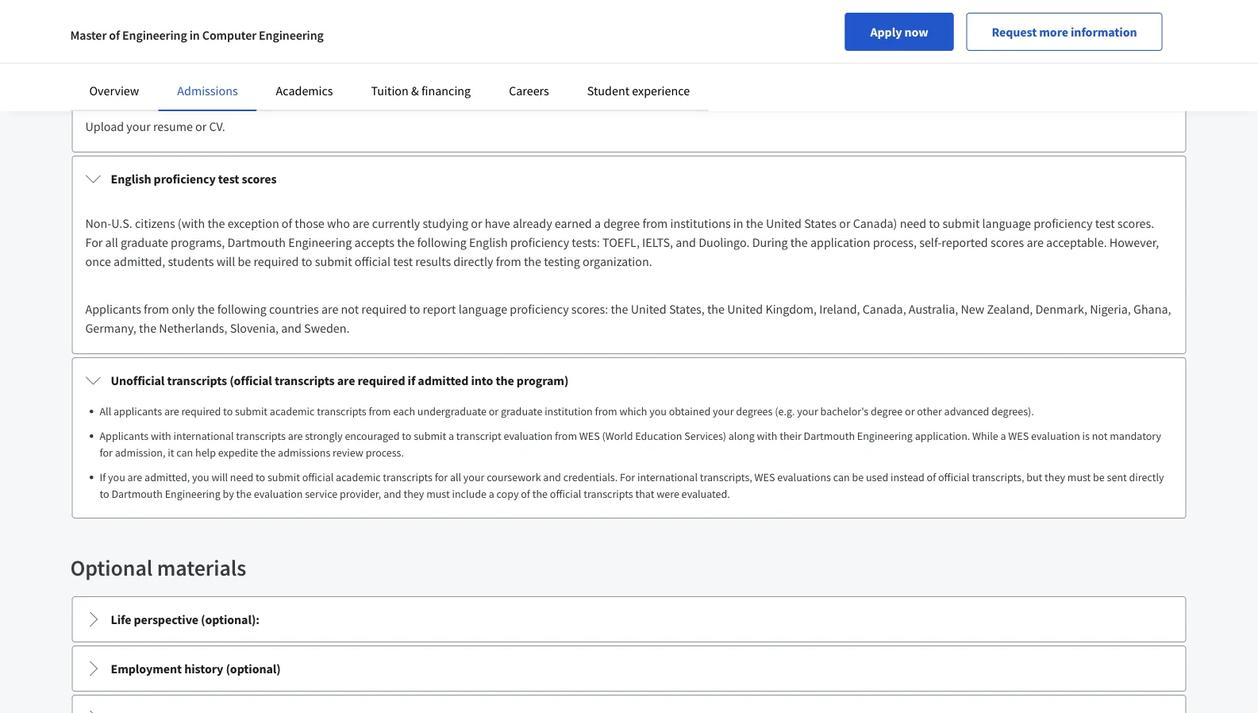 Task type: locate. For each thing, give the bounding box(es) containing it.
provider,
[[340, 486, 381, 501]]

0 horizontal spatial not
[[341, 301, 359, 317]]

scores up exception
[[242, 171, 277, 187]]

programs,
[[171, 234, 225, 250]]

0 vertical spatial scores
[[242, 171, 277, 187]]

list
[[92, 403, 1173, 502]]

0 horizontal spatial in
[[190, 27, 200, 43]]

wes down 'degrees).'
[[1009, 428, 1029, 443]]

to inside list
[[699, 23, 709, 38]]

admitted, down it
[[145, 470, 190, 484]]

1 horizontal spatial for
[[620, 470, 636, 484]]

studying
[[423, 215, 469, 231]]

evaluation left is
[[1032, 428, 1081, 443]]

or left cv.
[[195, 118, 207, 134]]

0 horizontal spatial english
[[111, 171, 151, 187]]

2 horizontal spatial evaluation
[[1032, 428, 1081, 443]]

and inside non-u.s. citizens (with the exception of those who are currently studying or have already earned a degree from institutions in the united states or canada) need to submit language proficiency test scores. for all graduate programs, dartmouth engineering accepts the following english proficiency tests: toefl, ielts, and duolingo. during the application process, self-reported scores are acceptable. however, once admitted, students will be required to submit official test results directly from the testing organization.
[[676, 234, 696, 250]]

submit inside if you are admitted, you will need to submit official academic transcripts for all your coursework and credentials. for international transcripts, wes evaluations can be used instead of official transcripts, but they must be sent directly to dartmouth engineering by the evaluation service provider, and they must include a copy of the official transcripts that were evaluated.
[[268, 470, 300, 484]]

0 horizontal spatial directly
[[454, 253, 494, 269]]

new
[[961, 301, 985, 317]]

0 horizontal spatial following
[[217, 301, 267, 317]]

applicants inside applicants with international transcripts are strongly encouraged to submit a transcript evaluation from wes (world education services) along with their dartmouth engineering application. while a wes evaluation is not mandatory for admission, it can help expedite the admissions review process.
[[100, 428, 149, 443]]

1 horizontal spatial evaluation
[[504, 428, 553, 443]]

1 horizontal spatial graduate
[[501, 404, 543, 418]]

for right readiness
[[781, 23, 794, 38]]

applicants up the germany,
[[85, 301, 141, 317]]

0 vertical spatial graduate
[[121, 234, 168, 250]]

need up by
[[230, 470, 253, 484]]

degree inside non-u.s. citizens (with the exception of those who are currently studying or have already earned a degree from institutions in the united states or canada) need to submit language proficiency test scores. for all graduate programs, dartmouth engineering accepts the following english proficiency tests: toefl, ielts, and duolingo. during the application process, self-reported scores are acceptable. however, once admitted, students will be required to submit official test results directly from the testing organization.
[[604, 215, 640, 231]]

0 vertical spatial for
[[85, 234, 103, 250]]

0 horizontal spatial be
[[238, 253, 251, 269]]

degree right bachelor's
[[871, 404, 903, 418]]

engineering inside if you are admitted, you will need to submit official academic transcripts for all your coursework and credentials. for international transcripts, wes evaluations can be used instead of official transcripts, but they must be sent directly to dartmouth engineering by the evaluation service provider, and they must include a copy of the official transcripts that were evaluated.
[[165, 486, 221, 501]]

1 vertical spatial language
[[459, 301, 508, 317]]

for up if
[[100, 445, 113, 459]]

need inside if you are admitted, you will need to submit official academic transcripts for all your coursework and credentials. for international transcripts, wes evaluations can be used instead of official transcripts, but they must be sent directly to dartmouth engineering by the evaluation service provider, and they must include a copy of the official transcripts that were evaluated.
[[230, 470, 253, 484]]

admission,
[[115, 445, 166, 459]]

1 horizontal spatial language
[[983, 215, 1032, 231]]

transcripts, up evaluated.
[[700, 470, 753, 484]]

education
[[636, 428, 683, 443]]

international up were
[[638, 470, 698, 484]]

degree inside list item
[[871, 404, 903, 418]]

1 vertical spatial directly
[[1130, 470, 1165, 484]]

following inside applicants from only the following countries are not required to report language proficiency scores: the united states, the united kingdom, ireland, canada, australia, new zealand, denmark, nigeria, ghana, germany, the netherlands, slovenia, and sweden.
[[217, 301, 267, 317]]

scores inside non-u.s. citizens (with the exception of those who are currently studying or have already earned a degree from institutions in the united states or canada) need to submit language proficiency test scores. for all graduate programs, dartmouth engineering accepts the following english proficiency tests: toefl, ielts, and duolingo. during the application process, self-reported scores are acceptable. however, once admitted, students will be required to submit official test results directly from the testing organization.
[[991, 234, 1025, 250]]

0 horizontal spatial degree
[[604, 215, 640, 231]]

process,
[[873, 234, 917, 250]]

language inside applicants from only the following countries are not required to report language proficiency scores: the united states, the united kingdom, ireland, canada, australia, new zealand, denmark, nigeria, ghana, germany, the netherlands, slovenia, and sweden.
[[459, 301, 508, 317]]

all inside non-u.s. citizens (with the exception of those who are currently studying or have already earned a degree from institutions in the united states or canada) need to submit language proficiency test scores. for all graduate programs, dartmouth engineering accepts the following english proficiency tests: toefl, ielts, and duolingo. during the application process, self-reported scores are acceptable. however, once admitted, students will be required to submit official test results directly from the testing organization.
[[105, 234, 118, 250]]

be left sent
[[1094, 470, 1105, 484]]

from left volunteer
[[277, 23, 299, 38]]

along
[[729, 428, 755, 443]]

1 vertical spatial need
[[230, 470, 253, 484]]

0 horizontal spatial international
[[174, 428, 234, 443]]

have
[[485, 215, 510, 231]]

life perspective (optional): button
[[73, 597, 1186, 642]]

to
[[699, 23, 709, 38], [929, 215, 941, 231], [302, 253, 313, 269], [409, 301, 420, 317], [223, 404, 233, 418], [402, 428, 412, 443], [256, 470, 265, 484], [100, 486, 109, 501]]

1 vertical spatial applicants
[[100, 428, 149, 443]]

0 vertical spatial directly
[[454, 253, 494, 269]]

a left copy
[[489, 486, 495, 501]]

letters can also come from references from volunteer experience so long as the letter makes clear how the experience contributes to your readiness for the program. list item
[[100, 22, 1173, 39]]

graduate inside non-u.s. citizens (with the exception of those who are currently studying or have already earned a degree from institutions in the united states or canada) need to submit language proficiency test scores. for all graduate programs, dartmouth engineering accepts the following english proficiency tests: toefl, ielts, and duolingo. during the application process, self-reported scores are acceptable. however, once admitted, students will be required to submit official test results directly from the testing organization.
[[121, 234, 168, 250]]

must left sent
[[1068, 470, 1091, 484]]

0 vertical spatial need
[[900, 215, 927, 231]]

engineering down those
[[289, 234, 352, 250]]

language inside non-u.s. citizens (with the exception of those who are currently studying or have already earned a degree from institutions in the united states or canada) need to submit language proficiency test scores. for all graduate programs, dartmouth engineering accepts the following english proficiency tests: toefl, ielts, and duolingo. during the application process, self-reported scores are acceptable. however, once admitted, students will be required to submit official test results directly from the testing organization.
[[983, 215, 1032, 231]]

you inside all applicants are required to submit academic transcripts from each undergraduate or graduate institution from which you obtained your degrees (e.g. your bachelor's degree or other advanced degrees). list item
[[650, 404, 667, 418]]

also
[[153, 23, 172, 38]]

english inside dropdown button
[[111, 171, 151, 187]]

2 with from the left
[[757, 428, 778, 443]]

1 vertical spatial must
[[427, 486, 450, 501]]

1 vertical spatial english
[[469, 234, 508, 250]]

ireland,
[[820, 301, 861, 317]]

not right is
[[1093, 428, 1108, 443]]

2 horizontal spatial united
[[766, 215, 802, 231]]

institutions
[[671, 215, 731, 231]]

1 horizontal spatial all
[[450, 470, 461, 484]]

academic up provider,
[[336, 470, 381, 484]]

0 vertical spatial all
[[105, 234, 118, 250]]

2 horizontal spatial dartmouth
[[804, 428, 855, 443]]

admitted, inside non-u.s. citizens (with the exception of those who are currently studying or have already earned a degree from institutions in the united states or canada) need to submit language proficiency test scores. for all graduate programs, dartmouth engineering accepts the following english proficiency tests: toefl, ielts, and duolingo. during the application process, self-reported scores are acceptable. however, once admitted, students will be required to submit official test results directly from the testing organization.
[[114, 253, 165, 269]]

english inside non-u.s. citizens (with the exception of those who are currently studying or have already earned a degree from institutions in the united states or canada) need to submit language proficiency test scores. for all graduate programs, dartmouth engineering accepts the following english proficiency tests: toefl, ielts, and duolingo. during the application process, self-reported scores are acceptable. however, once admitted, students will be required to submit official test results directly from the testing organization.
[[469, 234, 508, 250]]

can
[[134, 23, 150, 38], [177, 445, 193, 459], [834, 470, 850, 484]]

reported
[[942, 234, 989, 250]]

0 vertical spatial degree
[[604, 215, 640, 231]]

a right while
[[1001, 428, 1007, 443]]

the inside dropdown button
[[496, 372, 514, 388]]

1 vertical spatial dartmouth
[[804, 428, 855, 443]]

0 horizontal spatial wes
[[580, 428, 600, 443]]

1 vertical spatial all
[[450, 470, 461, 484]]

0 vertical spatial they
[[1045, 470, 1066, 484]]

0 vertical spatial applicants
[[85, 301, 141, 317]]

0 horizontal spatial all
[[105, 234, 118, 250]]

0 horizontal spatial scores
[[242, 171, 277, 187]]

0 vertical spatial language
[[983, 215, 1032, 231]]

exception
[[228, 215, 279, 231]]

dartmouth inside non-u.s. citizens (with the exception of those who are currently studying or have already earned a degree from institutions in the united states or canada) need to submit language proficiency test scores. for all graduate programs, dartmouth engineering accepts the following english proficiency tests: toefl, ielts, and duolingo. during the application process, self-reported scores are acceptable. however, once admitted, students will be required to submit official test results directly from the testing organization.
[[227, 234, 286, 250]]

the down 'currently'
[[397, 234, 415, 250]]

1 vertical spatial international
[[638, 470, 698, 484]]

following up slovenia,
[[217, 301, 267, 317]]

transcripts up strongly
[[317, 404, 367, 418]]

test left the results
[[393, 253, 413, 269]]

official down accepts
[[355, 253, 391, 269]]

are down admission,
[[128, 470, 142, 484]]

be
[[238, 253, 251, 269], [853, 470, 864, 484], [1094, 470, 1105, 484]]

1 horizontal spatial in
[[734, 215, 744, 231]]

(optional)
[[226, 661, 281, 677]]

united up during
[[766, 215, 802, 231]]

submit down the (official
[[235, 404, 268, 418]]

to down if
[[100, 486, 109, 501]]

proficiency up acceptable.
[[1034, 215, 1093, 231]]

1 horizontal spatial need
[[900, 215, 927, 231]]

engineering up academics link
[[259, 27, 324, 43]]

zealand,
[[988, 301, 1034, 317]]

to inside applicants from only the following countries are not required to report language proficiency scores: the united states, the united kingdom, ireland, canada, australia, new zealand, denmark, nigeria, ghana, germany, the netherlands, slovenia, and sweden.
[[409, 301, 420, 317]]

review
[[333, 445, 364, 459]]

proficiency inside dropdown button
[[154, 171, 216, 187]]

a
[[595, 215, 601, 231], [449, 428, 454, 443], [1001, 428, 1007, 443], [489, 486, 495, 501]]

1 horizontal spatial you
[[192, 470, 209, 484]]

for up once
[[85, 234, 103, 250]]

0 horizontal spatial evaluation
[[254, 486, 303, 501]]

0 horizontal spatial transcripts,
[[700, 470, 753, 484]]

to down expedite
[[256, 470, 265, 484]]

transcript
[[457, 428, 502, 443]]

dartmouth inside applicants with international transcripts are strongly encouraged to submit a transcript evaluation from wes (world education services) along with their dartmouth engineering application. while a wes evaluation is not mandatory for admission, it can help expedite the admissions review process.
[[804, 428, 855, 443]]

1 vertical spatial will
[[212, 470, 228, 484]]

international inside applicants with international transcripts are strongly encouraged to submit a transcript evaluation from wes (world education services) along with their dartmouth engineering application. while a wes evaluation is not mandatory for admission, it can help expedite the admissions review process.
[[174, 428, 234, 443]]

for
[[781, 23, 794, 38], [100, 445, 113, 459], [435, 470, 448, 484]]

and down countries
[[281, 320, 302, 336]]

u.s.
[[111, 215, 132, 231]]

tuition & financing link
[[371, 83, 471, 98]]

evaluation
[[504, 428, 553, 443], [1032, 428, 1081, 443], [254, 486, 303, 501]]

required
[[254, 253, 299, 269], [362, 301, 407, 317], [358, 372, 405, 388], [181, 404, 221, 418]]

as
[[437, 23, 447, 38]]

non-u.s. citizens (with the exception of those who are currently studying or have already earned a degree from institutions in the united states or canada) need to submit language proficiency test scores. for all graduate programs, dartmouth engineering accepts the following english proficiency tests: toefl, ielts, and duolingo. during the application process, self-reported scores are acceptable. however, once admitted, students will be required to submit official test results directly from the testing organization.
[[85, 215, 1160, 269]]

test inside dropdown button
[[218, 171, 239, 187]]

2 horizontal spatial you
[[650, 404, 667, 418]]

applicants for applicants with international transcripts are strongly encouraged to submit a transcript evaluation from wes (world education services) along with their dartmouth engineering application. while a wes evaluation is not mandatory for admission, it can help expedite the admissions review process.
[[100, 428, 149, 443]]

kingdom,
[[766, 301, 817, 317]]

2 vertical spatial for
[[435, 470, 448, 484]]

1 horizontal spatial wes
[[755, 470, 775, 484]]

1 vertical spatial admitted,
[[145, 470, 190, 484]]

1 with from the left
[[151, 428, 171, 443]]

2 vertical spatial dartmouth
[[112, 486, 163, 501]]

1 horizontal spatial transcripts,
[[972, 470, 1025, 484]]

careers link
[[509, 83, 549, 98]]

dartmouth for for
[[227, 234, 286, 250]]

0 vertical spatial english
[[111, 171, 151, 187]]

united
[[766, 215, 802, 231], [631, 301, 667, 317], [728, 301, 763, 317]]

0 horizontal spatial test
[[218, 171, 239, 187]]

with left their
[[757, 428, 778, 443]]

are down the sweden.
[[337, 372, 355, 388]]

directly
[[454, 253, 494, 269], [1130, 470, 1165, 484]]

from
[[202, 23, 224, 38], [277, 23, 299, 38], [643, 215, 668, 231], [496, 253, 522, 269], [144, 301, 169, 317], [369, 404, 391, 418], [595, 404, 618, 418], [555, 428, 577, 443]]

now
[[905, 24, 929, 40]]

from up ielts,
[[643, 215, 668, 231]]

all up the include
[[450, 470, 461, 484]]

resume
[[153, 118, 193, 134]]

1 horizontal spatial with
[[757, 428, 778, 443]]

can inside if you are admitted, you will need to submit official academic transcripts for all your coursework and credentials. for international transcripts, wes evaluations can be used instead of official transcripts, but they must be sent directly to dartmouth engineering by the evaluation service provider, and they must include a copy of the official transcripts that were evaluated.
[[834, 470, 850, 484]]

directly right sent
[[1130, 470, 1165, 484]]

wes left (world
[[580, 428, 600, 443]]

were
[[657, 486, 680, 501]]

wes left the evaluations on the bottom of page
[[755, 470, 775, 484]]

applicants inside applicants from only the following countries are not required to report language proficiency scores: the united states, the united kingdom, ireland, canada, australia, new zealand, denmark, nigeria, ghana, germany, the netherlands, slovenia, and sweden.
[[85, 301, 141, 317]]

list item
[[100, 0, 1173, 14]]

to inside applicants with international transcripts are strongly encouraged to submit a transcript evaluation from wes (world education services) along with their dartmouth engineering application. while a wes evaluation is not mandatory for admission, it can help expedite the admissions review process.
[[402, 428, 412, 443]]

official inside non-u.s. citizens (with the exception of those who are currently studying or have already earned a degree from institutions in the united states or canada) need to submit language proficiency test scores. for all graduate programs, dartmouth engineering accepts the following english proficiency tests: toefl, ielts, and duolingo. during the application process, self-reported scores are acceptable. however, once admitted, students will be required to submit official test results directly from the testing organization.
[[355, 253, 391, 269]]

are
[[353, 215, 370, 231], [1027, 234, 1044, 250], [322, 301, 339, 317], [337, 372, 355, 388], [164, 404, 179, 418], [288, 428, 303, 443], [128, 470, 142, 484]]

in up duolingo.
[[734, 215, 744, 231]]

1 vertical spatial they
[[404, 486, 424, 501]]

submit inside applicants with international transcripts are strongly encouraged to submit a transcript evaluation from wes (world education services) along with their dartmouth engineering application. while a wes evaluation is not mandatory for admission, it can help expedite the admissions review process.
[[414, 428, 446, 443]]

to up self-
[[929, 215, 941, 231]]

2 horizontal spatial test
[[1096, 215, 1116, 231]]

experience
[[348, 23, 399, 38], [591, 23, 641, 38], [632, 83, 690, 98]]

the right into
[[496, 372, 514, 388]]

following inside non-u.s. citizens (with the exception of those who are currently studying or have already earned a degree from institutions in the united states or canada) need to submit language proficiency test scores. for all graduate programs, dartmouth engineering accepts the following english proficiency tests: toefl, ielts, and duolingo. during the application process, self-reported scores are acceptable. however, once admitted, students will be required to submit official test results directly from the testing organization.
[[417, 234, 467, 250]]

required down exception
[[254, 253, 299, 269]]

0 vertical spatial admitted,
[[114, 253, 165, 269]]

be left used
[[853, 470, 864, 484]]

they down process.
[[404, 486, 424, 501]]

the right scores:
[[611, 301, 629, 317]]

admitted,
[[114, 253, 165, 269], [145, 470, 190, 484]]

however,
[[1110, 234, 1160, 250]]

1 vertical spatial degree
[[871, 404, 903, 418]]

0 vertical spatial will
[[217, 253, 235, 269]]

1 horizontal spatial not
[[1093, 428, 1108, 443]]

if you are admitted, you will need to submit official academic transcripts for all your coursework and credentials. for international transcripts, wes evaluations can be used instead of official transcripts, but they must be sent directly to dartmouth engineering by the evaluation service provider, and they must include a copy of the official transcripts that were evaluated. list item
[[100, 469, 1173, 502]]

proficiency inside applicants from only the following countries are not required to report language proficiency scores: the united states, the united kingdom, ireland, canada, australia, new zealand, denmark, nigeria, ghana, germany, the netherlands, slovenia, and sweden.
[[510, 301, 569, 317]]

0 vertical spatial can
[[134, 23, 150, 38]]

0 horizontal spatial for
[[85, 234, 103, 250]]

you
[[650, 404, 667, 418], [108, 470, 125, 484], [192, 470, 209, 484]]

(with
[[178, 215, 205, 231]]

0 vertical spatial following
[[417, 234, 467, 250]]

admitted
[[418, 372, 469, 388]]

apply
[[871, 24, 902, 40]]

0 horizontal spatial language
[[459, 301, 508, 317]]

can right it
[[177, 445, 193, 459]]

1 horizontal spatial academic
[[336, 470, 381, 484]]

scores right reported
[[991, 234, 1025, 250]]

international
[[174, 428, 234, 443], [638, 470, 698, 484]]

proficiency up (with
[[154, 171, 216, 187]]

1 horizontal spatial test
[[393, 253, 413, 269]]

request
[[992, 24, 1037, 40]]

0 vertical spatial test
[[218, 171, 239, 187]]

1 horizontal spatial dartmouth
[[227, 234, 286, 250]]

0 vertical spatial academic
[[270, 404, 315, 418]]

be down exception
[[238, 253, 251, 269]]

0 vertical spatial international
[[174, 428, 234, 443]]

instead
[[891, 470, 925, 484]]

can inside applicants with international transcripts are strongly encouraged to submit a transcript evaluation from wes (world education services) along with their dartmouth engineering application. while a wes evaluation is not mandatory for admission, it can help expedite the admissions review process.
[[177, 445, 193, 459]]

of left those
[[282, 215, 292, 231]]

0 horizontal spatial with
[[151, 428, 171, 443]]

ielts,
[[643, 234, 674, 250]]

by
[[223, 486, 234, 501]]

1 horizontal spatial degree
[[871, 404, 903, 418]]

required left report
[[362, 301, 407, 317]]

1 horizontal spatial for
[[435, 470, 448, 484]]

dartmouth down exception
[[227, 234, 286, 250]]

wes inside if you are admitted, you will need to submit official academic transcripts for all your coursework and credentials. for international transcripts, wes evaluations can be used instead of official transcripts, but they must be sent directly to dartmouth engineering by the evaluation service provider, and they must include a copy of the official transcripts that were evaluated.
[[755, 470, 775, 484]]

international up 'help'
[[174, 428, 234, 443]]

required left the if
[[358, 372, 405, 388]]

degree up toefl,
[[604, 215, 640, 231]]

be inside non-u.s. citizens (with the exception of those who are currently studying or have already earned a degree from institutions in the united states or canada) need to submit language proficiency test scores. for all graduate programs, dartmouth engineering accepts the following english proficiency tests: toefl, ielts, and duolingo. during the application process, self-reported scores are acceptable. however, once admitted, students will be required to submit official test results directly from the testing organization.
[[238, 253, 251, 269]]

will inside non-u.s. citizens (with the exception of those who are currently studying or have already earned a degree from institutions in the united states or canada) need to submit language proficiency test scores. for all graduate programs, dartmouth engineering accepts the following english proficiency tests: toefl, ielts, and duolingo. during the application process, self-reported scores are acceptable. however, once admitted, students will be required to submit official test results directly from the testing organization.
[[217, 253, 235, 269]]

come
[[174, 23, 200, 38]]

are up admissions
[[288, 428, 303, 443]]

applicants with international transcripts are strongly encouraged to submit a transcript evaluation from wes (world education services) along with their dartmouth engineering application. while a wes evaluation is not mandatory for admission, it can help expedite the admissions review process. list item
[[100, 427, 1173, 461]]

1 vertical spatial for
[[620, 470, 636, 484]]

english down have
[[469, 234, 508, 250]]

must left the include
[[427, 486, 450, 501]]

evaluation up coursework
[[504, 428, 553, 443]]

or up 'application'
[[840, 215, 851, 231]]

transcripts down netherlands,
[[167, 372, 227, 388]]

1 horizontal spatial can
[[177, 445, 193, 459]]

application.
[[915, 428, 971, 443]]

in
[[190, 27, 200, 43], [734, 215, 744, 231]]

engineering left by
[[165, 486, 221, 501]]

language up reported
[[983, 215, 1032, 231]]

to right contributes
[[699, 23, 709, 38]]

dartmouth inside if you are admitted, you will need to submit official academic transcripts for all your coursework and credentials. for international transcripts, wes evaluations can be used instead of official transcripts, but they must be sent directly to dartmouth engineering by the evaluation service provider, and they must include a copy of the official transcripts that were evaluated.
[[112, 486, 163, 501]]

1 horizontal spatial international
[[638, 470, 698, 484]]

2 horizontal spatial for
[[781, 23, 794, 38]]

of inside non-u.s. citizens (with the exception of those who are currently studying or have already earned a degree from institutions in the united states or canada) need to submit language proficiency test scores. for all graduate programs, dartmouth engineering accepts the following english proficiency tests: toefl, ielts, and duolingo. during the application process, self-reported scores are acceptable. however, once admitted, students will be required to submit official test results directly from the testing organization.
[[282, 215, 292, 231]]

applicants
[[85, 301, 141, 317], [100, 428, 149, 443]]

or left have
[[471, 215, 482, 231]]

1 vertical spatial not
[[1093, 428, 1108, 443]]

0 horizontal spatial must
[[427, 486, 450, 501]]

your inside if you are admitted, you will need to submit official academic transcripts for all your coursework and credentials. for international transcripts, wes evaluations can be used instead of official transcripts, but they must be sent directly to dartmouth engineering by the evaluation service provider, and they must include a copy of the official transcripts that were evaluated.
[[464, 470, 485, 484]]

0 horizontal spatial they
[[404, 486, 424, 501]]

following down studying
[[417, 234, 467, 250]]

of
[[109, 27, 120, 43], [282, 215, 292, 231], [927, 470, 937, 484], [521, 486, 530, 501]]

language right report
[[459, 301, 508, 317]]

all applicants are required to submit academic transcripts from each undergraduate or graduate institution from which you obtained your degrees (e.g. your bachelor's degree or other advanced degrees). list item
[[100, 403, 1173, 419]]

0 horizontal spatial need
[[230, 470, 253, 484]]

is
[[1083, 428, 1090, 443]]

1 horizontal spatial english
[[469, 234, 508, 250]]

engineering up used
[[858, 428, 913, 443]]

the right expedite
[[261, 445, 276, 459]]

help
[[195, 445, 216, 459]]

careers
[[509, 83, 549, 98]]

united left kingdom,
[[728, 301, 763, 317]]

from left only
[[144, 301, 169, 317]]

2 transcripts, from the left
[[972, 470, 1025, 484]]

1 horizontal spatial directly
[[1130, 470, 1165, 484]]

wes
[[580, 428, 600, 443], [1009, 428, 1029, 443], [755, 470, 775, 484]]

0 vertical spatial for
[[781, 23, 794, 38]]

transcripts,
[[700, 470, 753, 484], [972, 470, 1025, 484]]

0 horizontal spatial can
[[134, 23, 150, 38]]

you right if
[[108, 470, 125, 484]]

and right provider,
[[384, 486, 402, 501]]

other
[[918, 404, 943, 418]]

dartmouth down admission,
[[112, 486, 163, 501]]

submit down admissions
[[268, 470, 300, 484]]

transcripts inside applicants with international transcripts are strongly encouraged to submit a transcript evaluation from wes (world education services) along with their dartmouth engineering application. while a wes evaluation is not mandatory for admission, it can help expedite the admissions review process.
[[236, 428, 286, 443]]

0 vertical spatial not
[[341, 301, 359, 317]]

admitted, down 'citizens'
[[114, 253, 165, 269]]

employment
[[111, 661, 182, 677]]

netherlands,
[[159, 320, 228, 336]]

1 horizontal spatial following
[[417, 234, 467, 250]]

during
[[753, 234, 788, 250]]

1 vertical spatial graduate
[[501, 404, 543, 418]]

english up u.s.
[[111, 171, 151, 187]]

while
[[973, 428, 999, 443]]

(file
[[176, 74, 198, 90]]

australia,
[[909, 301, 959, 317]]

for inside if you are admitted, you will need to submit official academic transcripts for all your coursework and credentials. for international transcripts, wes evaluations can be used instead of official transcripts, but they must be sent directly to dartmouth engineering by the evaluation service provider, and they must include a copy of the official transcripts that were evaluated.
[[620, 470, 636, 484]]

1 vertical spatial in
[[734, 215, 744, 231]]

for down undergraduate
[[435, 470, 448, 484]]

upload)
[[200, 74, 243, 90]]

required inside non-u.s. citizens (with the exception of those who are currently studying or have already earned a degree from institutions in the united states or canada) need to submit language proficiency test scores. for all graduate programs, dartmouth engineering accepts the following english proficiency tests: toefl, ielts, and duolingo. during the application process, self-reported scores are acceptable. however, once admitted, students will be required to submit official test results directly from the testing organization.
[[254, 253, 299, 269]]

will down programs,
[[217, 253, 235, 269]]

1 vertical spatial for
[[100, 445, 113, 459]]

1 vertical spatial academic
[[336, 470, 381, 484]]

scores inside dropdown button
[[242, 171, 277, 187]]



Task type: describe. For each thing, give the bounding box(es) containing it.
the down coursework
[[533, 486, 548, 501]]

required inside list item
[[181, 404, 221, 418]]

student experience link
[[588, 83, 690, 98]]

experience left the so
[[348, 23, 399, 38]]

makes
[[494, 23, 524, 38]]

from inside applicants with international transcripts are strongly encouraged to submit a transcript evaluation from wes (world education services) along with their dartmouth engineering application. while a wes evaluation is not mandatory for admission, it can help expedite the admissions review process.
[[555, 428, 577, 443]]

apply now
[[871, 24, 929, 40]]

and inside applicants from only the following countries are not required to report language proficiency scores: the united states, the united kingdom, ireland, canada, australia, new zealand, denmark, nigeria, ghana, germany, the netherlands, slovenia, and sweden.
[[281, 320, 302, 336]]

materials
[[157, 554, 246, 582]]

for inside if you are admitted, you will need to submit official academic transcripts for all your coursework and credentials. for international transcripts, wes evaluations can be used instead of official transcripts, but they must be sent directly to dartmouth engineering by the evaluation service provider, and they must include a copy of the official transcripts that were evaluated.
[[435, 470, 448, 484]]

references
[[226, 23, 274, 38]]

submit down the who
[[315, 253, 352, 269]]

engineering inside non-u.s. citizens (with the exception of those who are currently studying or have already earned a degree from institutions in the united states or canada) need to submit language proficiency test scores. for all graduate programs, dartmouth engineering accepts the following english proficiency tests: toefl, ielts, and duolingo. during the application process, self-reported scores are acceptable. however, once admitted, students will be required to submit official test results directly from the testing organization.
[[289, 234, 352, 250]]

resume/cv (file upload)
[[111, 74, 243, 90]]

directly inside non-u.s. citizens (with the exception of those who are currently studying or have already earned a degree from institutions in the united states or canada) need to submit language proficiency test scores. for all graduate programs, dartmouth engineering accepts the following english proficiency tests: toefl, ielts, and duolingo. during the application process, self-reported scores are acceptable. however, once admitted, students will be required to submit official test results directly from the testing organization.
[[454, 253, 494, 269]]

list containing all applicants are required to submit academic transcripts from each undergraduate or graduate institution from which you obtained your degrees (e.g. your bachelor's degree or other advanced degrees).
[[92, 403, 1173, 502]]

tests:
[[572, 234, 600, 250]]

sent
[[1108, 470, 1128, 484]]

all
[[100, 404, 111, 418]]

are left acceptable.
[[1027, 234, 1044, 250]]

not inside applicants with international transcripts are strongly encouraged to submit a transcript evaluation from wes (world education services) along with their dartmouth engineering application. while a wes evaluation is not mandatory for admission, it can help expedite the admissions review process.
[[1093, 428, 1108, 443]]

applicants for applicants from only the following countries are not required to report language proficiency scores: the united states, the united kingdom, ireland, canada, australia, new zealand, denmark, nigeria, ghana, germany, the netherlands, slovenia, and sweden.
[[85, 301, 141, 317]]

1 horizontal spatial must
[[1068, 470, 1091, 484]]

report
[[423, 301, 456, 317]]

more
[[1040, 24, 1069, 40]]

united inside non-u.s. citizens (with the exception of those who are currently studying or have already earned a degree from institutions in the united states or canada) need to submit language proficiency test scores. for all graduate programs, dartmouth engineering accepts the following english proficiency tests: toefl, ielts, and duolingo. during the application process, self-reported scores are acceptable. however, once admitted, students will be required to submit official test results directly from the testing organization.
[[766, 215, 802, 231]]

or up transcript
[[489, 404, 499, 418]]

to down those
[[302, 253, 313, 269]]

upload
[[85, 118, 124, 134]]

resume/cv
[[111, 74, 173, 90]]

official down application.
[[939, 470, 970, 484]]

into
[[471, 372, 493, 388]]

admitted, inside if you are admitted, you will need to submit official academic transcripts for all your coursework and credentials. for international transcripts, wes evaluations can be used instead of official transcripts, but they must be sent directly to dartmouth engineering by the evaluation service provider, and they must include a copy of the official transcripts that were evaluated.
[[145, 470, 190, 484]]

in inside non-u.s. citizens (with the exception of those who are currently studying or have already earned a degree from institutions in the united states or canada) need to submit language proficiency test scores. for all graduate programs, dartmouth engineering accepts the following english proficiency tests: toefl, ielts, and duolingo. during the application process, self-reported scores are acceptable. however, once admitted, students will be required to submit official test results directly from the testing organization.
[[734, 215, 744, 231]]

can inside the letters can also come from references from volunteer experience so long as the letter makes clear how the experience contributes to your readiness for the program. list item
[[134, 23, 150, 38]]

(official
[[230, 372, 272, 388]]

unofficial transcripts (official transcripts are required if admitted into the program)
[[111, 372, 569, 388]]

graduate inside list item
[[501, 404, 543, 418]]

canada)
[[853, 215, 898, 231]]

proficiency down already
[[510, 234, 570, 250]]

directly inside if you are admitted, you will need to submit official academic transcripts for all your coursework and credentials. for international transcripts, wes evaluations can be used instead of official transcripts, but they must be sent directly to dartmouth engineering by the evaluation service provider, and they must include a copy of the official transcripts that were evaluated.
[[1130, 470, 1165, 484]]

include
[[452, 486, 487, 501]]

from up (world
[[595, 404, 618, 418]]

a inside if you are admitted, you will need to submit official academic transcripts for all your coursework and credentials. for international transcripts, wes evaluations can be used instead of official transcripts, but they must be sent directly to dartmouth engineering by the evaluation service provider, and they must include a copy of the official transcripts that were evaluated.
[[489, 486, 495, 501]]

overview link
[[89, 83, 139, 98]]

the left testing
[[524, 253, 542, 269]]

admissions link
[[177, 83, 238, 98]]

are inside dropdown button
[[337, 372, 355, 388]]

admissions
[[278, 445, 331, 459]]

evaluation inside if you are admitted, you will need to submit official academic transcripts for all your coursework and credentials. for international transcripts, wes evaluations can be used instead of official transcripts, but they must be sent directly to dartmouth engineering by the evaluation service provider, and they must include a copy of the official transcripts that were evaluated.
[[254, 486, 303, 501]]

experience right "student"
[[632, 83, 690, 98]]

copy
[[497, 486, 519, 501]]

of right master at left top
[[109, 27, 120, 43]]

experience up resume/cv (file upload) dropdown button
[[591, 23, 641, 38]]

for inside list
[[781, 23, 794, 38]]

slovenia,
[[230, 320, 279, 336]]

earned
[[555, 215, 592, 231]]

for inside non-u.s. citizens (with the exception of those who are currently studying or have already earned a degree from institutions in the united states or canada) need to submit language proficiency test scores. for all graduate programs, dartmouth engineering accepts the following english proficiency tests: toefl, ielts, and duolingo. during the application process, self-reported scores are acceptable. however, once admitted, students will be required to submit official test results directly from the testing organization.
[[85, 234, 103, 250]]

advanced
[[945, 404, 990, 418]]

clear
[[526, 23, 549, 38]]

2 horizontal spatial wes
[[1009, 428, 1029, 443]]

from left each at the bottom left
[[369, 404, 391, 418]]

canada,
[[863, 301, 907, 317]]

readiness
[[734, 23, 779, 38]]

all inside if you are admitted, you will need to submit official academic transcripts for all your coursework and credentials. for international transcripts, wes evaluations can be used instead of official transcripts, but they must be sent directly to dartmouth engineering by the evaluation service provider, and they must include a copy of the official transcripts that were evaluated.
[[450, 470, 461, 484]]

from down have
[[496, 253, 522, 269]]

your right "upload"
[[127, 118, 151, 134]]

for inside applicants with international transcripts are strongly encouraged to submit a transcript evaluation from wes (world education services) along with their dartmouth engineering application. while a wes evaluation is not mandatory for admission, it can help expedite the admissions review process.
[[100, 445, 113, 459]]

2 vertical spatial test
[[393, 253, 413, 269]]

applicants
[[114, 404, 162, 418]]

not inside applicants from only the following countries are not required to report language proficiency scores: the united states, the united kingdom, ireland, canada, australia, new zealand, denmark, nigeria, ghana, germany, the netherlands, slovenia, and sweden.
[[341, 301, 359, 317]]

resume/cv (file upload) button
[[73, 60, 1186, 104]]

of right instead
[[927, 470, 937, 484]]

engineering inside applicants with international transcripts are strongly encouraged to submit a transcript evaluation from wes (world education services) along with their dartmouth engineering application. while a wes evaluation is not mandatory for admission, it can help expedite the admissions review process.
[[858, 428, 913, 443]]

are inside if you are admitted, you will need to submit official academic transcripts for all your coursework and credentials. for international transcripts, wes evaluations can be used instead of official transcripts, but they must be sent directly to dartmouth engineering by the evaluation service provider, and they must include a copy of the official transcripts that were evaluated.
[[128, 470, 142, 484]]

the left program.
[[796, 23, 812, 38]]

or left other
[[905, 404, 915, 418]]

the right only
[[197, 301, 215, 317]]

your left readiness
[[711, 23, 732, 38]]

organization.
[[583, 253, 653, 269]]

0 horizontal spatial academic
[[270, 404, 315, 418]]

(world
[[602, 428, 633, 443]]

the right the germany,
[[139, 320, 157, 336]]

the inside applicants with international transcripts are strongly encouraged to submit a transcript evaluation from wes (world education services) along with their dartmouth engineering application. while a wes evaluation is not mandatory for admission, it can help expedite the admissions review process.
[[261, 445, 276, 459]]

the right (with
[[208, 215, 225, 231]]

nigeria,
[[1091, 301, 1132, 317]]

of right copy
[[521, 486, 530, 501]]

english proficiency test scores button
[[73, 156, 1186, 201]]

required inside dropdown button
[[358, 372, 405, 388]]

0 horizontal spatial you
[[108, 470, 125, 484]]

once
[[85, 253, 111, 269]]

encouraged
[[345, 428, 400, 443]]

academics link
[[276, 83, 333, 98]]

letters
[[100, 23, 131, 38]]

transcripts inside all applicants are required to submit academic transcripts from each undergraduate or graduate institution from which you obtained your degrees (e.g. your bachelor's degree or other advanced degrees). list item
[[317, 404, 367, 418]]

will inside if you are admitted, you will need to submit official academic transcripts for all your coursework and credentials. for international transcripts, wes evaluations can be used instead of official transcripts, but they must be sent directly to dartmouth engineering by the evaluation service provider, and they must include a copy of the official transcripts that were evaluated.
[[212, 470, 228, 484]]

need inside non-u.s. citizens (with the exception of those who are currently studying or have already earned a degree from institutions in the united states or canada) need to submit language proficiency test scores. for all graduate programs, dartmouth engineering accepts the following english proficiency tests: toefl, ielts, and duolingo. during the application process, self-reported scores are acceptable. however, once admitted, students will be required to submit official test results directly from the testing organization.
[[900, 215, 927, 231]]

letters can also come from references from volunteer experience so long as the letter makes clear how the experience contributes to your readiness for the program. list
[[92, 0, 1173, 39]]

engineering up the 'resume/cv'
[[122, 27, 187, 43]]

are inside applicants with international transcripts are strongly encouraged to submit a transcript evaluation from wes (world education services) along with their dartmouth engineering application. while a wes evaluation is not mandatory for admission, it can help expedite the admissions review process.
[[288, 428, 303, 443]]

history
[[184, 661, 223, 677]]

submit up reported
[[943, 215, 980, 231]]

undergraduate
[[418, 404, 487, 418]]

institution
[[545, 404, 593, 418]]

germany,
[[85, 320, 136, 336]]

your right (e.g.
[[798, 404, 819, 418]]

1 transcripts, from the left
[[700, 470, 753, 484]]

from right come
[[202, 23, 224, 38]]

upload your resume or cv.
[[85, 118, 225, 134]]

2 horizontal spatial be
[[1094, 470, 1105, 484]]

are right the who
[[353, 215, 370, 231]]

official down 'credentials.'
[[550, 486, 582, 501]]

the down states
[[791, 234, 808, 250]]

evaluated.
[[682, 486, 730, 501]]

credentials.
[[564, 470, 618, 484]]

states
[[805, 215, 837, 231]]

official up service
[[302, 470, 334, 484]]

results
[[416, 253, 451, 269]]

1 horizontal spatial they
[[1045, 470, 1066, 484]]

how
[[551, 23, 571, 38]]

required inside applicants from only the following countries are not required to report language proficiency scores: the united states, the united kingdom, ireland, canada, australia, new zealand, denmark, nigeria, ghana, germany, the netherlands, slovenia, and sweden.
[[362, 301, 407, 317]]

from inside applicants from only the following countries are not required to report language proficiency scores: the united states, the united kingdom, ireland, canada, australia, new zealand, denmark, nigeria, ghana, germany, the netherlands, slovenia, and sweden.
[[144, 301, 169, 317]]

letters can also come from references from volunteer experience so long as the letter makes clear how the experience contributes to your readiness for the program.
[[100, 23, 857, 38]]

if you are admitted, you will need to submit official academic transcripts for all your coursework and credentials. for international transcripts, wes evaluations can be used instead of official transcripts, but they must be sent directly to dartmouth engineering by the evaluation service provider, and they must include a copy of the official transcripts that were evaluated.
[[100, 470, 1165, 501]]

international inside if you are admitted, you will need to submit official academic transcripts for all your coursework and credentials. for international transcripts, wes evaluations can be used instead of official transcripts, but they must be sent directly to dartmouth engineering by the evaluation service provider, and they must include a copy of the official transcripts that were evaluated.
[[638, 470, 698, 484]]

1 horizontal spatial be
[[853, 470, 864, 484]]

transcripts down 'credentials.'
[[584, 486, 634, 501]]

a inside non-u.s. citizens (with the exception of those who are currently studying or have already earned a degree from institutions in the united states or canada) need to submit language proficiency test scores. for all graduate programs, dartmouth engineering accepts the following english proficiency tests: toefl, ielts, and duolingo. during the application process, self-reported scores are acceptable. however, once admitted, students will be required to submit official test results directly from the testing organization.
[[595, 215, 601, 231]]

apply now button
[[845, 13, 954, 51]]

sweden.
[[304, 320, 350, 336]]

cv.
[[209, 118, 225, 134]]

duolingo.
[[699, 234, 750, 250]]

acceptable.
[[1047, 234, 1108, 250]]

each
[[393, 404, 415, 418]]

only
[[172, 301, 195, 317]]

0 horizontal spatial united
[[631, 301, 667, 317]]

and right coursework
[[544, 470, 561, 484]]

transcripts right the (official
[[275, 372, 335, 388]]

1 horizontal spatial united
[[728, 301, 763, 317]]

the up during
[[746, 215, 764, 231]]

accepts
[[355, 234, 395, 250]]

the right how
[[573, 23, 589, 38]]

to down the (official
[[223, 404, 233, 418]]

a down undergraduate
[[449, 428, 454, 443]]

bachelor's
[[821, 404, 869, 418]]

self-
[[920, 234, 942, 250]]

program.
[[814, 23, 857, 38]]

denmark,
[[1036, 301, 1088, 317]]

overview
[[89, 83, 139, 98]]

life
[[111, 612, 131, 627]]

dartmouth for be
[[112, 486, 163, 501]]

students
[[168, 253, 214, 269]]

who
[[327, 215, 350, 231]]

strongly
[[305, 428, 343, 443]]

long
[[414, 23, 434, 38]]

1 vertical spatial test
[[1096, 215, 1116, 231]]

which
[[620, 404, 648, 418]]

your up the services)
[[713, 404, 734, 418]]

the right by
[[236, 486, 252, 501]]

academic inside if you are admitted, you will need to submit official academic transcripts for all your coursework and credentials. for international transcripts, wes evaluations can be used instead of official transcripts, but they must be sent directly to dartmouth engineering by the evaluation service provider, and they must include a copy of the official transcripts that were evaluated.
[[336, 470, 381, 484]]

0 vertical spatial in
[[190, 27, 200, 43]]

the right as on the top left
[[449, 23, 464, 38]]

are right applicants
[[164, 404, 179, 418]]

volunteer
[[301, 23, 346, 38]]

master of engineering in computer engineering
[[70, 27, 324, 43]]

countries
[[269, 301, 319, 317]]

unofficial
[[111, 372, 165, 388]]

perspective
[[134, 612, 199, 627]]

service
[[305, 486, 338, 501]]

the right states,
[[708, 301, 725, 317]]

coursework
[[487, 470, 541, 484]]

information
[[1071, 24, 1138, 40]]

optional materials
[[70, 554, 246, 582]]

(optional):
[[201, 612, 260, 627]]

transcripts down process.
[[383, 470, 433, 484]]

employment history (optional)
[[111, 661, 281, 677]]

admissions
[[177, 83, 238, 98]]

are inside applicants from only the following countries are not required to report language proficiency scores: the united states, the united kingdom, ireland, canada, australia, new zealand, denmark, nigeria, ghana, germany, the netherlands, slovenia, and sweden.
[[322, 301, 339, 317]]

scores.
[[1118, 215, 1155, 231]]



Task type: vqa. For each thing, say whether or not it's contained in the screenshot.
which at the bottom of the page
yes



